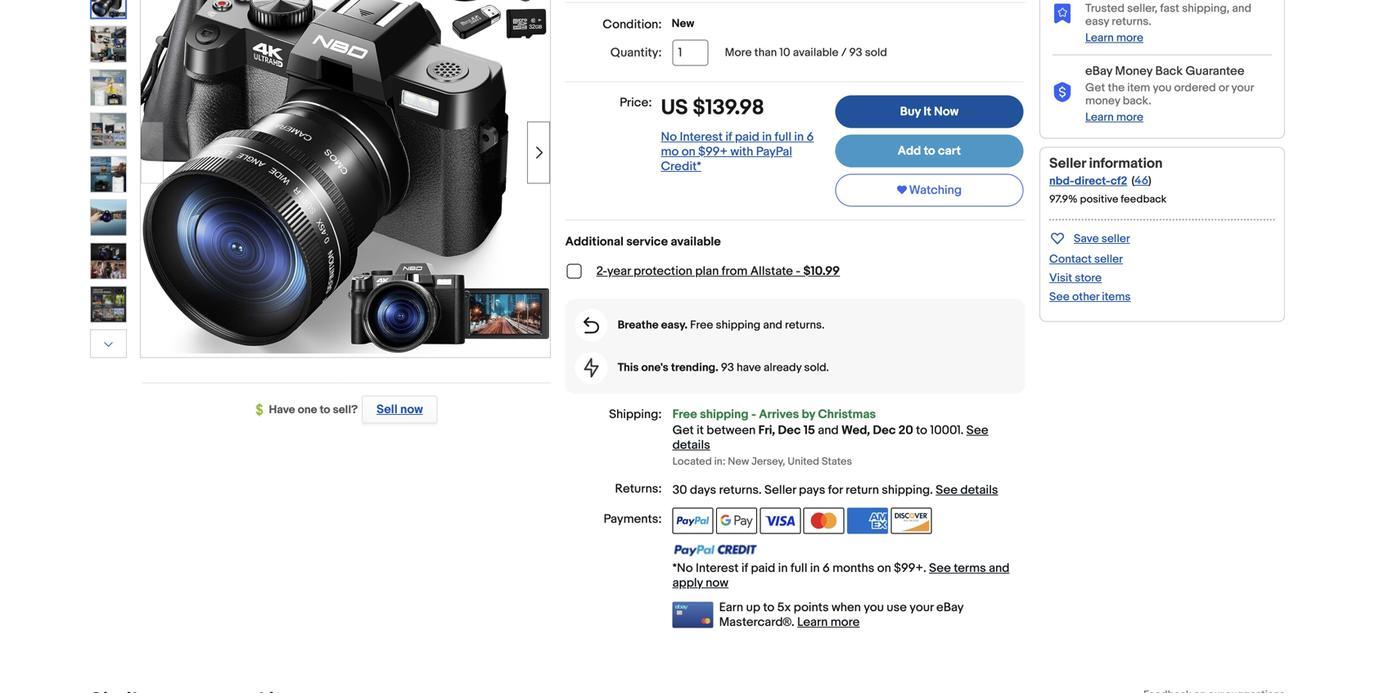 Task type: locate. For each thing, give the bounding box(es) containing it.
93 left have
[[721, 361, 734, 375]]

now up earn
[[706, 576, 729, 591]]

credit*
[[661, 159, 701, 174]]

93 right /
[[849, 46, 863, 60]]

6 for no interest if paid in full in 6 mo on $99+ with paypal credit*
[[807, 130, 814, 144]]

fast
[[1160, 2, 1180, 16]]

full right with
[[775, 130, 792, 144]]

paid down $139.98
[[735, 130, 760, 144]]

return
[[846, 483, 879, 498]]

learn down money
[[1086, 110, 1114, 124]]

. up discover image
[[930, 483, 933, 498]]

dec down arrives
[[778, 423, 801, 438]]

0 vertical spatial you
[[1153, 81, 1172, 95]]

learn more link down easy
[[1086, 31, 1144, 45]]

get inside us $139.98 main content
[[673, 423, 694, 438]]

. down located in: new jersey, united states
[[759, 483, 762, 498]]

1 vertical spatial details
[[961, 483, 998, 498]]

0 horizontal spatial now
[[400, 402, 423, 417]]

paid for mo
[[735, 130, 760, 144]]

located in: new jersey, united states
[[673, 456, 852, 468]]

2 horizontal spatial .
[[961, 423, 964, 438]]

paid up up
[[751, 561, 776, 576]]

learn
[[1086, 31, 1114, 45], [1086, 110, 1114, 124], [797, 615, 828, 630]]

1 horizontal spatial details
[[961, 483, 998, 498]]

seller down the save seller
[[1095, 252, 1123, 266]]

see details link up the states
[[673, 423, 989, 453]]

*no
[[673, 561, 693, 576]]

visa image
[[760, 508, 801, 534]]

0 horizontal spatial 6
[[807, 130, 814, 144]]

0 horizontal spatial get
[[673, 423, 694, 438]]

- left $10.99
[[796, 264, 801, 279]]

learn more link right 5x
[[797, 615, 860, 630]]

0 horizontal spatial your
[[910, 601, 934, 615]]

0 vertical spatial more
[[1117, 31, 1144, 45]]

1 vertical spatial ebay
[[937, 601, 964, 615]]

0 vertical spatial available
[[793, 46, 839, 60]]

learn more
[[797, 615, 860, 630]]

0 vertical spatial -
[[796, 264, 801, 279]]

with
[[731, 144, 754, 159]]

0 vertical spatial your
[[1232, 81, 1254, 95]]

with details__icon image left money
[[1053, 82, 1073, 103]]

0 vertical spatial details
[[673, 438, 710, 453]]

picture 4 of 12 image
[[91, 113, 126, 149]]

15
[[804, 423, 815, 438]]

money
[[1115, 64, 1153, 79]]

returns:
[[615, 482, 662, 497]]

0 vertical spatial if
[[726, 130, 732, 144]]

0 vertical spatial get
[[1086, 81, 1106, 95]]

available left /
[[793, 46, 839, 60]]

with details__icon image for breathe easy.
[[584, 317, 599, 334]]

earn
[[719, 601, 743, 615]]

0 horizontal spatial on
[[682, 144, 696, 159]]

get left the it on the bottom of the page
[[673, 423, 694, 438]]

learn more link for earn up to 5x points when you use your ebay mastercard®.
[[797, 615, 860, 630]]

0 vertical spatial full
[[775, 130, 792, 144]]

0 horizontal spatial you
[[864, 601, 884, 615]]

more
[[1117, 31, 1144, 45], [1117, 110, 1144, 124], [831, 615, 860, 630]]

up
[[746, 601, 761, 615]]

1 vertical spatial see details link
[[936, 483, 998, 498]]

1 vertical spatial get
[[673, 423, 694, 438]]

6 inside "no interest if paid in full in 6 mo on $99+ with paypal credit*"
[[807, 130, 814, 144]]

6 right paypal
[[807, 130, 814, 144]]

0 vertical spatial free
[[690, 319, 713, 332]]

- left arrives
[[751, 407, 756, 422]]

0 vertical spatial learn more link
[[1086, 31, 1144, 45]]

full inside "no interest if paid in full in 6 mo on $99+ with paypal credit*"
[[775, 130, 792, 144]]

paid for months
[[751, 561, 776, 576]]

available up plan
[[671, 235, 721, 249]]

discover image
[[891, 508, 932, 534]]

get left the at the top right of page
[[1086, 81, 1106, 95]]

1 horizontal spatial .
[[930, 483, 933, 498]]

learn down easy
[[1086, 31, 1114, 45]]

1 vertical spatial seller
[[1095, 252, 1123, 266]]

and
[[1232, 2, 1252, 16], [763, 319, 783, 332], [818, 423, 839, 438], [989, 561, 1010, 576]]

0 vertical spatial seller
[[1050, 155, 1086, 172]]

0 vertical spatial returns.
[[1112, 15, 1152, 29]]

see down visit
[[1050, 290, 1070, 304]]

1 horizontal spatial -
[[796, 264, 801, 279]]

see inside see details
[[967, 423, 989, 438]]

1 vertical spatial full
[[791, 561, 808, 576]]

1 horizontal spatial ebay
[[1086, 64, 1113, 79]]

seller,
[[1127, 2, 1158, 16]]

to inside earn up to 5x points when you use your ebay mastercard®.
[[763, 601, 775, 615]]

on right mo
[[682, 144, 696, 159]]

1 horizontal spatial if
[[742, 561, 748, 576]]

. right 20
[[961, 423, 964, 438]]

1 horizontal spatial new
[[728, 456, 749, 468]]

6 left the months
[[823, 561, 830, 576]]

the
[[1108, 81, 1125, 95]]

learn inside ebay money back guarantee get the item you ordered or your money back. learn more
[[1086, 110, 1114, 124]]

2 vertical spatial more
[[831, 615, 860, 630]]

your right "use"
[[910, 601, 934, 615]]

in:
[[714, 456, 726, 468]]

you
[[1153, 81, 1172, 95], [864, 601, 884, 615]]

on for months
[[877, 561, 891, 576]]

2-
[[597, 264, 607, 279]]

1 vertical spatial now
[[706, 576, 729, 591]]

returns. right easy
[[1112, 15, 1152, 29]]

1 vertical spatial if
[[742, 561, 748, 576]]

interest
[[680, 130, 723, 144], [696, 561, 739, 576]]

nbd-direct-cf2 link
[[1050, 174, 1128, 188]]

0 vertical spatial now
[[400, 402, 423, 417]]

ebay money back guarantee get the item you ordered or your money back. learn more
[[1086, 64, 1254, 124]]

1 vertical spatial you
[[864, 601, 884, 615]]

cart
[[938, 144, 961, 158]]

0 horizontal spatial details
[[673, 438, 710, 453]]

this one's trending. 93 have already sold.
[[618, 361, 829, 375]]

if down $139.98
[[726, 130, 732, 144]]

no interest if paid in full in 6 mo on $99+ with paypal credit*
[[661, 130, 814, 174]]

seller up nbd-
[[1050, 155, 1086, 172]]

shipping,
[[1182, 2, 1230, 16]]

0 horizontal spatial if
[[726, 130, 732, 144]]

to right the one
[[320, 403, 330, 417]]

ebay up the at the top right of page
[[1086, 64, 1113, 79]]

-
[[796, 264, 801, 279], [751, 407, 756, 422]]

0 horizontal spatial returns.
[[785, 319, 825, 332]]

on for mo
[[682, 144, 696, 159]]

free
[[690, 319, 713, 332], [673, 407, 697, 422]]

new right in:
[[728, 456, 749, 468]]

interest for *no
[[696, 561, 739, 576]]

with details__icon image left 'this' on the left bottom of page
[[584, 358, 599, 378]]

with details__icon image left easy
[[1053, 3, 1073, 24]]

full for months
[[791, 561, 808, 576]]

dec
[[778, 423, 801, 438], [873, 423, 896, 438]]

1 vertical spatial paid
[[751, 561, 776, 576]]

interest down 'us $139.98'
[[680, 130, 723, 144]]

1 vertical spatial your
[[910, 601, 934, 615]]

trusted
[[1086, 2, 1125, 16]]

0 vertical spatial interest
[[680, 130, 723, 144]]

if inside "no interest if paid in full in 6 mo on $99+ with paypal credit*"
[[726, 130, 732, 144]]

1 horizontal spatial on
[[877, 561, 891, 576]]

us $139.98 main content
[[565, 0, 1025, 630]]

seller for save
[[1102, 232, 1130, 246]]

your right or at the right top of page
[[1232, 81, 1254, 95]]

0 horizontal spatial dec
[[778, 423, 801, 438]]

returns. up the sold.
[[785, 319, 825, 332]]

6
[[807, 130, 814, 144], [823, 561, 830, 576]]

0 vertical spatial learn
[[1086, 31, 1114, 45]]

you left "use"
[[864, 601, 884, 615]]

$10.99
[[804, 264, 840, 279]]

get
[[1086, 81, 1106, 95], [673, 423, 694, 438]]

2 vertical spatial learn
[[797, 615, 828, 630]]

seller right the 'save' at the top right of page
[[1102, 232, 1130, 246]]

if down paypal credit image
[[742, 561, 748, 576]]

more down seller,
[[1117, 31, 1144, 45]]

paid inside "no interest if paid in full in 6 mo on $99+ with paypal credit*"
[[735, 130, 760, 144]]

0 horizontal spatial ebay
[[937, 601, 964, 615]]

interest inside "no interest if paid in full in 6 mo on $99+ with paypal credit*"
[[680, 130, 723, 144]]

and right shipping,
[[1232, 2, 1252, 16]]

free up the it on the bottom of the page
[[673, 407, 697, 422]]

seller information nbd-direct-cf2 ( 46 ) 97.9% positive feedback
[[1050, 155, 1167, 206]]

learn more link down money
[[1086, 110, 1144, 124]]

learn more link for trusted seller, fast shipping, and easy returns.
[[1086, 31, 1144, 45]]

with details__icon image left breathe
[[584, 317, 599, 334]]

guarantee
[[1186, 64, 1245, 79]]

learn right 5x
[[797, 615, 828, 630]]

now right sell
[[400, 402, 423, 417]]

1 vertical spatial learn
[[1086, 110, 1114, 124]]

seller up visa image on the right bottom of the page
[[765, 483, 796, 498]]

0 horizontal spatial seller
[[765, 483, 796, 498]]

visit
[[1050, 271, 1073, 285]]

0 horizontal spatial -
[[751, 407, 756, 422]]

Quantity: text field
[[673, 40, 709, 66]]

interest down paypal credit image
[[696, 561, 739, 576]]

0 vertical spatial paid
[[735, 130, 760, 144]]

0 vertical spatial ebay
[[1086, 64, 1113, 79]]

in right paypal
[[794, 130, 804, 144]]

0 vertical spatial seller
[[1102, 232, 1130, 246]]

ebay down terms
[[937, 601, 964, 615]]

1 horizontal spatial you
[[1153, 81, 1172, 95]]

1 dec from the left
[[778, 423, 801, 438]]

arrives
[[759, 407, 799, 422]]

more right points
[[831, 615, 860, 630]]

1 vertical spatial seller
[[765, 483, 796, 498]]

contact seller visit store see other items
[[1050, 252, 1131, 304]]

full up points
[[791, 561, 808, 576]]

days
[[690, 483, 717, 498]]

0 vertical spatial 93
[[849, 46, 863, 60]]

1 vertical spatial interest
[[696, 561, 739, 576]]

returns. inside us $139.98 main content
[[785, 319, 825, 332]]

now
[[400, 402, 423, 417], [706, 576, 729, 591]]

year
[[607, 264, 631, 279]]

payments:
[[604, 512, 662, 527]]

learn inside us $139.98 main content
[[797, 615, 828, 630]]

watching
[[909, 183, 962, 198]]

.
[[961, 423, 964, 438], [759, 483, 762, 498], [930, 483, 933, 498]]

see details
[[673, 423, 989, 453]]

on inside "no interest if paid in full in 6 mo on $99+ with paypal credit*"
[[682, 144, 696, 159]]

0 horizontal spatial new
[[672, 17, 694, 31]]

and right 15
[[818, 423, 839, 438]]

to right 20
[[916, 423, 928, 438]]

2 vertical spatial shipping
[[882, 483, 930, 498]]

1 horizontal spatial get
[[1086, 81, 1106, 95]]

if for *no
[[742, 561, 748, 576]]

contact seller link
[[1050, 252, 1123, 266]]

details
[[673, 438, 710, 453], [961, 483, 998, 498]]

paid
[[735, 130, 760, 144], [751, 561, 776, 576]]

christmas
[[818, 407, 876, 422]]

shipping up discover image
[[882, 483, 930, 498]]

seller inside button
[[1102, 232, 1130, 246]]

1 vertical spatial available
[[671, 235, 721, 249]]

with details__icon image
[[1053, 3, 1073, 24], [1053, 82, 1073, 103], [584, 317, 599, 334], [584, 358, 599, 378]]

wed,
[[842, 423, 870, 438]]

now
[[934, 104, 959, 119]]

0 horizontal spatial 93
[[721, 361, 734, 375]]

ebay inside earn up to 5x points when you use your ebay mastercard®.
[[937, 601, 964, 615]]

details up located
[[673, 438, 710, 453]]

97.9%
[[1050, 193, 1078, 206]]

full for mo
[[775, 130, 792, 144]]

0 vertical spatial on
[[682, 144, 696, 159]]

1 vertical spatial returns.
[[785, 319, 825, 332]]

more down back.
[[1117, 110, 1144, 124]]

shipping up have
[[716, 319, 761, 332]]

states
[[822, 456, 852, 468]]

with details__icon image for trusted seller, fast shipping, and easy returns.
[[1053, 3, 1073, 24]]

to left 5x
[[763, 601, 775, 615]]

details inside see details
[[673, 438, 710, 453]]

30
[[673, 483, 687, 498]]

months
[[833, 561, 875, 576]]

picture 3 of 12 image
[[91, 70, 126, 105]]

1 vertical spatial more
[[1117, 110, 1144, 124]]

with details__icon image for this one's trending.
[[584, 358, 599, 378]]

1 horizontal spatial 6
[[823, 561, 830, 576]]

1 horizontal spatial returns.
[[1112, 15, 1152, 29]]

returns. inside trusted seller, fast shipping, and easy returns. learn more
[[1112, 15, 1152, 29]]

dec left 20
[[873, 423, 896, 438]]

you down back
[[1153, 81, 1172, 95]]

new up quantity: text field on the top
[[672, 17, 694, 31]]

ebay inside ebay money back guarantee get the item you ordered or your money back. learn more
[[1086, 64, 1113, 79]]

picture 8 of 12 image
[[91, 287, 126, 322]]

interest for no
[[680, 130, 723, 144]]

1 horizontal spatial now
[[706, 576, 729, 591]]

full
[[775, 130, 792, 144], [791, 561, 808, 576]]

1 horizontal spatial seller
[[1050, 155, 1086, 172]]

free right easy.
[[690, 319, 713, 332]]

save seller button
[[1050, 229, 1130, 248]]

$99+.
[[894, 561, 927, 576]]

0 horizontal spatial available
[[671, 235, 721, 249]]

store
[[1075, 271, 1102, 285]]

on left $99+.
[[877, 561, 891, 576]]

available
[[793, 46, 839, 60], [671, 235, 721, 249]]

american express image
[[847, 508, 888, 534]]

1 vertical spatial on
[[877, 561, 891, 576]]

1 vertical spatial 6
[[823, 561, 830, 576]]

1 horizontal spatial your
[[1232, 81, 1254, 95]]

1 vertical spatial new
[[728, 456, 749, 468]]

us $139.98
[[661, 95, 764, 121]]

pays
[[799, 483, 826, 498]]

0 vertical spatial 6
[[807, 130, 814, 144]]

mastercard®.
[[719, 615, 795, 630]]

seller inside contact seller visit store see other items
[[1095, 252, 1123, 266]]

united
[[788, 456, 820, 468]]

your
[[1232, 81, 1254, 95], [910, 601, 934, 615]]

see left terms
[[929, 561, 951, 576]]

1 horizontal spatial dec
[[873, 423, 896, 438]]

no
[[661, 130, 677, 144]]

details down 10001
[[961, 483, 998, 498]]

shipping up between
[[700, 407, 749, 422]]

see right 10001
[[967, 423, 989, 438]]

see details link
[[673, 423, 989, 453], [936, 483, 998, 498]]

paypal image
[[673, 508, 714, 534]]

2 vertical spatial learn more link
[[797, 615, 860, 630]]

and right terms
[[989, 561, 1010, 576]]

see details link down 10001
[[936, 483, 998, 498]]

one
[[298, 403, 317, 417]]



Task type: vqa. For each thing, say whether or not it's contained in the screenshot.
eBay inside the 'eBay Money Back Guarantee Get the item you ordered or your money back. Learn more'
yes



Task type: describe. For each thing, give the bounding box(es) containing it.
more inside trusted seller, fast shipping, and easy returns. learn more
[[1117, 31, 1144, 45]]

protection
[[634, 264, 693, 279]]

plan
[[695, 264, 719, 279]]

ordered
[[1174, 81, 1216, 95]]

in left the months
[[810, 561, 820, 576]]

with details__icon image for ebay money back guarantee
[[1053, 82, 1073, 103]]

by
[[802, 407, 815, 422]]

positive
[[1080, 193, 1119, 206]]

feedback
[[1121, 193, 1167, 206]]

1 horizontal spatial available
[[793, 46, 839, 60]]

when
[[832, 601, 861, 615]]

see terms and apply now
[[673, 561, 1010, 591]]

seller inside us $139.98 main content
[[765, 483, 796, 498]]

sell?
[[333, 403, 358, 417]]

allstate
[[751, 264, 793, 279]]

terms
[[954, 561, 986, 576]]

mo
[[661, 144, 679, 159]]

if for no
[[726, 130, 732, 144]]

sell now
[[377, 402, 423, 417]]

add to cart
[[898, 144, 961, 158]]

get it between fri, dec 15 and wed, dec 20 to 10001 .
[[673, 423, 967, 438]]

us
[[661, 95, 688, 121]]

seller inside seller information nbd-direct-cf2 ( 46 ) 97.9% positive feedback
[[1050, 155, 1086, 172]]

$139.98
[[693, 95, 764, 121]]

and inside trusted seller, fast shipping, and easy returns. learn more
[[1232, 2, 1252, 16]]

get inside ebay money back guarantee get the item you ordered or your money back. learn more
[[1086, 81, 1106, 95]]

shipping:
[[609, 407, 662, 422]]

apply
[[673, 576, 703, 591]]

have
[[737, 361, 761, 375]]

add to cart link
[[835, 135, 1024, 167]]

nbd-
[[1050, 174, 1075, 188]]

dollar sign image
[[256, 404, 269, 417]]

this
[[618, 361, 639, 375]]

item
[[1128, 81, 1151, 95]]

google pay image
[[716, 508, 757, 534]]

see down 10001
[[936, 483, 958, 498]]

sell
[[377, 402, 398, 417]]

0 vertical spatial shipping
[[716, 319, 761, 332]]

picture 5 of 12 image
[[91, 157, 126, 192]]

have
[[269, 403, 295, 417]]

more inside ebay money back guarantee get the item you ordered or your money back. learn more
[[1117, 110, 1144, 124]]

sell now link
[[358, 396, 438, 424]]

20
[[899, 423, 914, 438]]

additional service available
[[565, 235, 721, 249]]

46 link
[[1135, 174, 1149, 188]]

4k digital cameras 48mp 60fps video camera wifi & app control for photography - picture 1 of 12 image
[[141, 0, 550, 354]]

5x
[[777, 601, 791, 615]]

and up already
[[763, 319, 783, 332]]

direct-
[[1075, 174, 1111, 188]]

picture 1 of 12 image
[[92, 0, 125, 18]]

service
[[626, 235, 668, 249]]

see inside contact seller visit store see other items
[[1050, 290, 1070, 304]]

trending.
[[671, 361, 719, 375]]

1 vertical spatial -
[[751, 407, 756, 422]]

from
[[722, 264, 748, 279]]

fri,
[[759, 423, 775, 438]]

1 vertical spatial learn more link
[[1086, 110, 1144, 124]]

10
[[780, 46, 791, 60]]

returns
[[719, 483, 759, 498]]

buy it now link
[[835, 95, 1024, 128]]

to left cart
[[924, 144, 936, 158]]

save seller
[[1074, 232, 1130, 246]]

items
[[1102, 290, 1131, 304]]

back.
[[1123, 94, 1152, 108]]

picture 2 of 12 image
[[91, 27, 126, 62]]

now inside see terms and apply now
[[706, 576, 729, 591]]

)
[[1149, 174, 1152, 188]]

paypal credit image
[[673, 544, 758, 557]]

add
[[898, 144, 921, 158]]

your inside ebay money back guarantee get the item you ordered or your money back. learn more
[[1232, 81, 1254, 95]]

no interest if paid in full in 6 mo on $99+ with paypal credit* link
[[661, 130, 814, 174]]

learn inside trusted seller, fast shipping, and easy returns. learn more
[[1086, 31, 1114, 45]]

it
[[924, 104, 932, 119]]

1 vertical spatial free
[[673, 407, 697, 422]]

already
[[764, 361, 802, 375]]

0 vertical spatial see details link
[[673, 423, 989, 453]]

sold
[[865, 46, 887, 60]]

see inside see terms and apply now
[[929, 561, 951, 576]]

save
[[1074, 232, 1099, 246]]

free shipping - arrives by christmas
[[673, 407, 876, 422]]

it
[[697, 423, 704, 438]]

0 horizontal spatial .
[[759, 483, 762, 498]]

1 horizontal spatial 93
[[849, 46, 863, 60]]

master card image
[[804, 508, 845, 534]]

/
[[841, 46, 847, 60]]

than
[[755, 46, 777, 60]]

easy
[[1086, 15, 1110, 29]]

1 vertical spatial shipping
[[700, 407, 749, 422]]

30 days returns . seller pays for return shipping . see details
[[673, 483, 998, 498]]

0 vertical spatial new
[[672, 17, 694, 31]]

earn up to 5x points when you use your ebay mastercard®.
[[719, 601, 964, 630]]

information
[[1089, 155, 1163, 172]]

in up 5x
[[778, 561, 788, 576]]

$99+
[[698, 144, 728, 159]]

points
[[794, 601, 829, 615]]

6 for *no interest if paid in full in 6 months on $99+.
[[823, 561, 830, 576]]

cf2
[[1111, 174, 1128, 188]]

picture 7 of 12 image
[[91, 244, 126, 279]]

buy
[[900, 104, 921, 119]]

your inside earn up to 5x points when you use your ebay mastercard®.
[[910, 601, 934, 615]]

you inside earn up to 5x points when you use your ebay mastercard®.
[[864, 601, 884, 615]]

seller for contact
[[1095, 252, 1123, 266]]

watching button
[[835, 174, 1024, 207]]

breathe
[[618, 319, 659, 332]]

in right with
[[762, 130, 772, 144]]

2-year protection plan from allstate - $10.99
[[597, 264, 840, 279]]

ebay mastercard image
[[673, 602, 714, 628]]

see other items link
[[1050, 290, 1131, 304]]

paypal
[[756, 144, 792, 159]]

breathe easy. free shipping and returns.
[[618, 319, 825, 332]]

you inside ebay money back guarantee get the item you ordered or your money back. learn more
[[1153, 81, 1172, 95]]

2 dec from the left
[[873, 423, 896, 438]]

back
[[1156, 64, 1183, 79]]

and inside see terms and apply now
[[989, 561, 1010, 576]]

money
[[1086, 94, 1120, 108]]

1 vertical spatial 93
[[721, 361, 734, 375]]

quantity:
[[611, 45, 662, 60]]

more inside us $139.98 main content
[[831, 615, 860, 630]]

use
[[887, 601, 907, 615]]

more than 10 available / 93 sold
[[725, 46, 887, 60]]

see terms and apply now link
[[673, 561, 1010, 591]]

one's
[[641, 361, 669, 375]]

46
[[1135, 174, 1149, 188]]

more
[[725, 46, 752, 60]]

picture 6 of 12 image
[[91, 200, 126, 235]]



